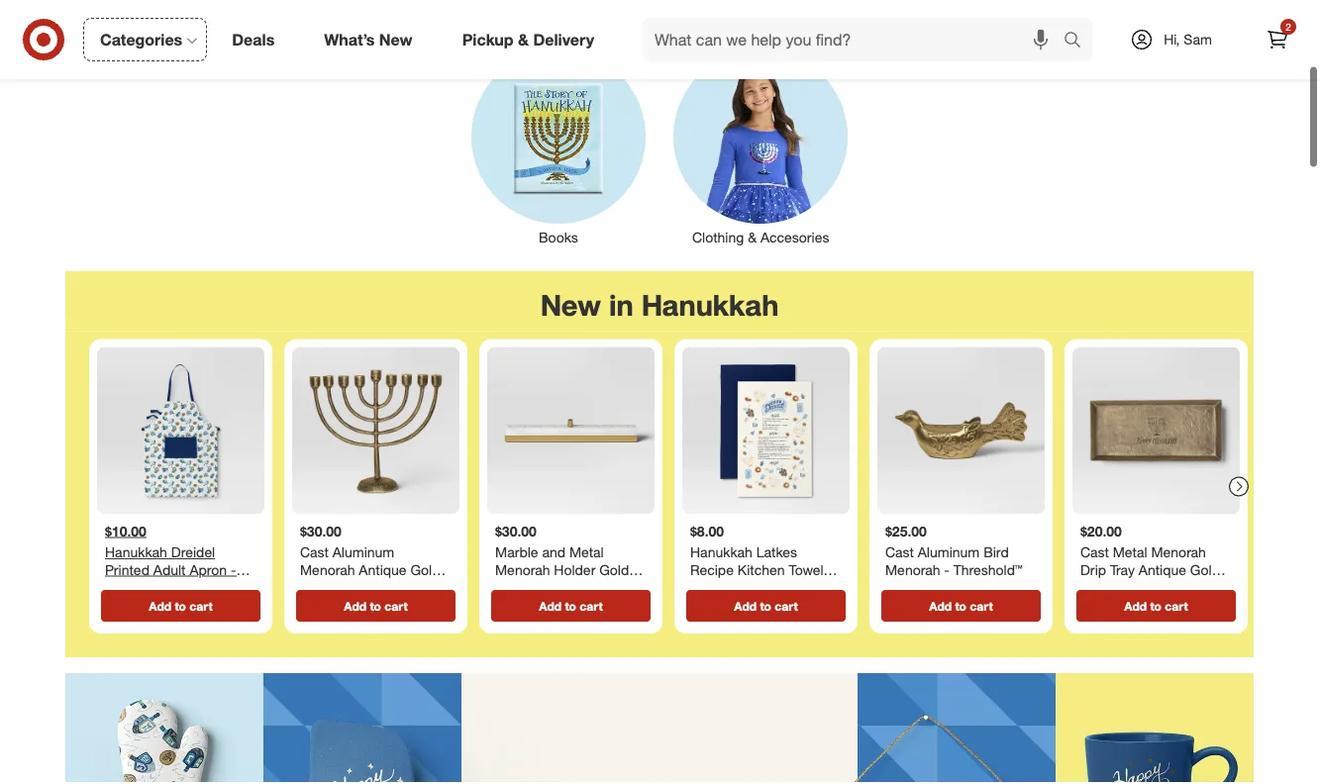 Task type: vqa. For each thing, say whether or not it's contained in the screenshot.


Task type: locate. For each thing, give the bounding box(es) containing it.
2 add to cart from the left
[[344, 598, 408, 613]]

4 add to cart button from the left
[[686, 590, 846, 622]]

2 horizontal spatial cast
[[1080, 544, 1109, 561]]

0 horizontal spatial new
[[379, 30, 413, 49]]

new left the in
[[540, 287, 601, 322]]

clothing
[[692, 229, 744, 246]]

2 metal from the left
[[1113, 544, 1147, 561]]

add to cart down $20.00 cast metal menorah drip tray antique gold - threshold™
[[1124, 598, 1188, 613]]

pets
[[949, 9, 977, 26]]

threshold™ inside $8.00 hanukkah latkes recipe kitchen towel set - threshold™
[[724, 578, 793, 596]]

cast for cast aluminum menorah antique gold - threshold™
[[300, 544, 329, 561]]

cart down towel
[[775, 598, 798, 613]]

menorah
[[1151, 544, 1206, 561], [300, 561, 355, 578], [495, 561, 550, 578], [885, 561, 940, 578]]

to down $30.00 cast aluminum menorah antique gold - threshold™
[[370, 598, 381, 613]]

to down adult
[[175, 598, 186, 613]]

0 horizontal spatial aluminum
[[333, 544, 394, 561]]

hanukkah down the $8.00
[[690, 544, 753, 561]]

5 to from the left
[[955, 598, 967, 613]]

add to cart down $30.00 cast aluminum menorah antique gold - threshold™
[[344, 598, 408, 613]]

add for apron
[[149, 598, 171, 613]]

add to cart button
[[101, 590, 260, 622], [296, 590, 456, 622], [491, 590, 651, 622], [686, 590, 846, 622], [881, 590, 1041, 622], [1077, 590, 1236, 622]]

3 gold from the left
[[1190, 561, 1220, 578]]

1 horizontal spatial $30.00
[[495, 522, 537, 540]]

new
[[379, 30, 413, 49], [540, 287, 601, 322]]

5 add to cart button from the left
[[881, 590, 1041, 622]]

3 add to cart from the left
[[539, 598, 603, 613]]

4 add to cart from the left
[[734, 598, 798, 613]]

6 add to cart button from the left
[[1077, 590, 1236, 622]]

cast
[[300, 544, 329, 561], [885, 544, 914, 561], [1080, 544, 1109, 561]]

add down holder
[[539, 598, 562, 613]]

hanukkah dreidel printed adult apron - threshold™ image
[[97, 347, 264, 514]]

recipe
[[690, 561, 734, 578]]

books
[[539, 229, 578, 246]]

4 add from the left
[[734, 598, 757, 613]]

&
[[155, 9, 164, 26], [749, 9, 757, 26], [518, 30, 529, 49], [748, 229, 757, 246]]

1 to from the left
[[175, 598, 186, 613]]

4 cart from the left
[[775, 598, 798, 613]]

antique inside $30.00 cast aluminum menorah antique gold - threshold™
[[359, 561, 407, 578]]

gold
[[410, 561, 440, 578], [599, 561, 629, 578], [1190, 561, 1220, 578]]

5 add to cart from the left
[[929, 598, 993, 613]]

& for delivery
[[518, 30, 529, 49]]

metal inside $30.00 marble and metal menorah holder gold - threshold™
[[569, 544, 604, 561]]

metal right and
[[569, 544, 604, 561]]

cart for -
[[970, 598, 993, 613]]

2 add from the left
[[344, 598, 367, 613]]

6 cart from the left
[[1165, 598, 1188, 613]]

& for candles
[[155, 9, 164, 26]]

supplies
[[798, 9, 852, 26]]

3 cart from the left
[[580, 598, 603, 613]]

cast inside $25.00 cast aluminum bird menorah - threshold™
[[885, 544, 914, 561]]

3 to from the left
[[565, 598, 576, 613]]

0 horizontal spatial metal
[[569, 544, 604, 561]]

add
[[149, 598, 171, 613], [344, 598, 367, 613], [539, 598, 562, 613], [734, 598, 757, 613], [929, 598, 952, 613], [1124, 598, 1147, 613]]

categories
[[100, 30, 182, 49]]

2 add to cart button from the left
[[296, 590, 456, 622]]

threshold™ inside $25.00 cast aluminum bird menorah - threshold™
[[953, 561, 1023, 578]]

2 gold from the left
[[599, 561, 629, 578]]

clothing & accesories link
[[660, 46, 862, 248]]

entertaining & party supplies
[[670, 9, 852, 26]]

and
[[542, 544, 566, 561]]

add to cart down adult
[[149, 598, 213, 613]]

to down $25.00 cast aluminum bird menorah - threshold™ on the right of the page
[[955, 598, 967, 613]]

2 $30.00 from the left
[[495, 522, 537, 540]]

- inside $30.00 cast aluminum menorah antique gold - threshold™
[[444, 561, 449, 578]]

add down kitchen
[[734, 598, 757, 613]]

add to cart button for gold
[[296, 590, 456, 622]]

1 horizontal spatial cast
[[885, 544, 914, 561]]

1 horizontal spatial aluminum
[[918, 544, 980, 561]]

cart down $20.00 cast metal menorah drip tray antique gold - threshold™
[[1165, 598, 1188, 613]]

1 cast from the left
[[300, 544, 329, 561]]

- inside $8.00 hanukkah latkes recipe kitchen towel set - threshold™
[[715, 578, 721, 596]]

add to cart down holder
[[539, 598, 603, 613]]

1 antique from the left
[[359, 561, 407, 578]]

add for tray
[[1124, 598, 1147, 613]]

pickup & delivery link
[[445, 18, 619, 61]]

cart for tray
[[1165, 598, 1188, 613]]

6 add from the left
[[1124, 598, 1147, 613]]

3 add to cart button from the left
[[491, 590, 651, 622]]

add for holder
[[539, 598, 562, 613]]

$8.00
[[690, 522, 724, 540]]

to for tray
[[1150, 598, 1162, 613]]

to for holder
[[565, 598, 576, 613]]

cart down $30.00 cast aluminum menorah antique gold - threshold™
[[385, 598, 408, 613]]

to down holder
[[565, 598, 576, 613]]

entertaining
[[670, 9, 745, 26]]

aluminum
[[333, 544, 394, 561], [918, 544, 980, 561]]

aluminum for antique
[[333, 544, 394, 561]]

2 antique from the left
[[1139, 561, 1186, 578]]

& right 'clothing'
[[748, 229, 757, 246]]

0 horizontal spatial $30.00
[[300, 522, 342, 540]]

pets link
[[862, 0, 1064, 28]]

hanukkah for $10.00 hanukkah dreidel printed adult apron - threshold™
[[105, 544, 167, 561]]

$30.00
[[300, 522, 342, 540], [495, 522, 537, 540]]

5 add from the left
[[929, 598, 952, 613]]

6 add to cart from the left
[[1124, 598, 1188, 613]]

to for gold
[[370, 598, 381, 613]]

apron
[[190, 561, 227, 578]]

threshold™
[[953, 561, 1023, 578], [105, 578, 174, 596], [300, 578, 369, 596], [495, 578, 564, 596], [724, 578, 793, 596], [1080, 578, 1150, 596]]

hanukkah
[[641, 287, 779, 322], [105, 544, 167, 561], [690, 544, 753, 561]]

add to cart down $25.00 cast aluminum bird menorah - threshold™ on the right of the page
[[929, 598, 993, 613]]

-
[[231, 561, 236, 578], [444, 561, 449, 578], [633, 561, 638, 578], [944, 561, 950, 578], [1224, 561, 1229, 578], [715, 578, 721, 596]]

3 cast from the left
[[1080, 544, 1109, 561]]

& right pickup
[[518, 30, 529, 49]]

& left party
[[749, 9, 757, 26]]

to down kitchen
[[760, 598, 771, 613]]

new right what's
[[379, 30, 413, 49]]

add down $30.00 cast aluminum menorah antique gold - threshold™
[[344, 598, 367, 613]]

party
[[761, 9, 794, 26]]

5 cart from the left
[[970, 598, 993, 613]]

6 to from the left
[[1150, 598, 1162, 613]]

metal
[[569, 544, 604, 561], [1113, 544, 1147, 561]]

$30.00 inside $30.00 cast aluminum menorah antique gold - threshold™
[[300, 522, 342, 540]]

what's new
[[324, 30, 413, 49]]

hanukkah latkes recipe kitchen towel set - threshold™ image
[[682, 347, 850, 514]]

cart down holder
[[580, 598, 603, 613]]

2 to from the left
[[370, 598, 381, 613]]

gold right the tray
[[1190, 561, 1220, 578]]

marble and metal menorah holder gold - threshold™ image
[[487, 347, 655, 514]]

add to cart down kitchen
[[734, 598, 798, 613]]

1 add from the left
[[149, 598, 171, 613]]

carousel region
[[65, 271, 1254, 673]]

pickup
[[462, 30, 514, 49]]

aluminum inside $25.00 cast aluminum bird menorah - threshold™
[[918, 544, 980, 561]]

1 horizontal spatial metal
[[1113, 544, 1147, 561]]

metal down $20.00
[[1113, 544, 1147, 561]]

$30.00 marble and metal menorah holder gold - threshold™
[[495, 522, 638, 596]]

add down adult
[[149, 598, 171, 613]]

add to cart for -
[[929, 598, 993, 613]]

1 vertical spatial new
[[540, 287, 601, 322]]

aluminum inside $30.00 cast aluminum menorah antique gold - threshold™
[[333, 544, 394, 561]]

cart down bird
[[970, 598, 993, 613]]

to for -
[[955, 598, 967, 613]]

1 cart from the left
[[189, 598, 213, 613]]

add down the tray
[[1124, 598, 1147, 613]]

search button
[[1055, 18, 1102, 65]]

$30.00 inside $30.00 marble and metal menorah holder gold - threshold™
[[495, 522, 537, 540]]

gold right holder
[[599, 561, 629, 578]]

1 gold from the left
[[410, 561, 440, 578]]

1 horizontal spatial antique
[[1139, 561, 1186, 578]]

hi,
[[1164, 31, 1180, 48]]

hanukkah inside $10.00 hanukkah dreidel printed adult apron - threshold™
[[105, 544, 167, 561]]

0 horizontal spatial gold
[[410, 561, 440, 578]]

1 aluminum from the left
[[333, 544, 394, 561]]

gold inside $30.00 cast aluminum menorah antique gold - threshold™
[[410, 561, 440, 578]]

antique
[[359, 561, 407, 578], [1139, 561, 1186, 578]]

cart for gold
[[385, 598, 408, 613]]

to down $20.00 cast metal menorah drip tray antique gold - threshold™
[[1150, 598, 1162, 613]]

add down $25.00 cast aluminum bird menorah - threshold™ on the right of the page
[[929, 598, 952, 613]]

- inside $25.00 cast aluminum bird menorah - threshold™
[[944, 561, 950, 578]]

tray
[[1110, 561, 1135, 578]]

1 add to cart from the left
[[149, 598, 213, 613]]

threshold™ inside $20.00 cast metal menorah drip tray antique gold - threshold™
[[1080, 578, 1150, 596]]

cart down the apron on the bottom of the page
[[189, 598, 213, 613]]

latkes
[[756, 544, 797, 561]]

2 horizontal spatial gold
[[1190, 561, 1220, 578]]

2 aluminum from the left
[[918, 544, 980, 561]]

2 cart from the left
[[385, 598, 408, 613]]

menorah inside $30.00 marble and metal menorah holder gold - threshold™
[[495, 561, 550, 578]]

hanukkah down 'clothing'
[[641, 287, 779, 322]]

$20.00 cast metal menorah drip tray antique gold - threshold™
[[1080, 522, 1229, 596]]

0 vertical spatial new
[[379, 30, 413, 49]]

2 cast from the left
[[885, 544, 914, 561]]

add to cart
[[149, 598, 213, 613], [344, 598, 408, 613], [539, 598, 603, 613], [734, 598, 798, 613], [929, 598, 993, 613], [1124, 598, 1188, 613]]

4 to from the left
[[760, 598, 771, 613]]

cart
[[189, 598, 213, 613], [385, 598, 408, 613], [580, 598, 603, 613], [775, 598, 798, 613], [970, 598, 993, 613], [1165, 598, 1188, 613]]

gold left marble
[[410, 561, 440, 578]]

cast inside $20.00 cast metal menorah drip tray antique gold - threshold™
[[1080, 544, 1109, 561]]

threshold™ inside $30.00 cast aluminum menorah antique gold - threshold™
[[300, 578, 369, 596]]

cast inside $30.00 cast aluminum menorah antique gold - threshold™
[[300, 544, 329, 561]]

What can we help you find? suggestions appear below search field
[[643, 18, 1069, 61]]

$25.00
[[885, 522, 927, 540]]

1 $30.00 from the left
[[300, 522, 342, 540]]

cart for apron
[[189, 598, 213, 613]]

metal inside $20.00 cast metal menorah drip tray antique gold - threshold™
[[1113, 544, 1147, 561]]

0 horizontal spatial cast
[[300, 544, 329, 561]]

0 horizontal spatial antique
[[359, 561, 407, 578]]

$20.00
[[1080, 522, 1122, 540]]

to
[[175, 598, 186, 613], [370, 598, 381, 613], [565, 598, 576, 613], [760, 598, 771, 613], [955, 598, 967, 613], [1150, 598, 1162, 613]]

$8.00 hanukkah latkes recipe kitchen towel set - threshold™
[[690, 522, 824, 596]]

1 metal from the left
[[569, 544, 604, 561]]

1 horizontal spatial new
[[540, 287, 601, 322]]

hanukkah down $10.00
[[105, 544, 167, 561]]

new inside the carousel region
[[540, 287, 601, 322]]

& up categories on the left
[[155, 9, 164, 26]]

delivery
[[533, 30, 594, 49]]

$30.00 cast aluminum menorah antique gold - threshold™
[[300, 522, 449, 596]]

search
[[1055, 32, 1102, 51]]

1 add to cart button from the left
[[101, 590, 260, 622]]

3 add from the left
[[539, 598, 562, 613]]

what's new link
[[307, 18, 437, 61]]

hanukkah inside $8.00 hanukkah latkes recipe kitchen towel set - threshold™
[[690, 544, 753, 561]]

1 horizontal spatial gold
[[599, 561, 629, 578]]

deals
[[232, 30, 275, 49]]



Task type: describe. For each thing, give the bounding box(es) containing it.
marble
[[495, 544, 538, 561]]

& for accesories
[[748, 229, 757, 246]]

new in hanukkah
[[540, 287, 779, 322]]

add to cart button for holder
[[491, 590, 651, 622]]

$30.00 for cast
[[300, 522, 342, 540]]

towel
[[789, 561, 824, 578]]

menorah inside $20.00 cast metal menorah drip tray antique gold - threshold™
[[1151, 544, 1206, 561]]

threshold™ inside $10.00 hanukkah dreidel printed adult apron - threshold™
[[105, 578, 174, 596]]

$30.00 for marble
[[495, 522, 537, 540]]

$10.00
[[105, 522, 146, 540]]

gold inside $20.00 cast metal menorah drip tray antique gold - threshold™
[[1190, 561, 1220, 578]]

add to cart for gold
[[344, 598, 408, 613]]

in
[[609, 287, 633, 322]]

- inside $30.00 marble and metal menorah holder gold - threshold™
[[633, 561, 638, 578]]

add to cart for holder
[[539, 598, 603, 613]]

2 link
[[1256, 18, 1299, 61]]

sam
[[1184, 31, 1212, 48]]

cart for towel
[[775, 598, 798, 613]]

dreidel
[[171, 544, 215, 561]]

menorah inside $25.00 cast aluminum bird menorah - threshold™
[[885, 561, 940, 578]]

add for -
[[929, 598, 952, 613]]

adult
[[153, 561, 186, 578]]

add to cart for towel
[[734, 598, 798, 613]]

books link
[[457, 46, 660, 248]]

hi, sam
[[1164, 31, 1212, 48]]

menorah inside $30.00 cast aluminum menorah antique gold - threshold™
[[300, 561, 355, 578]]

entertaining & party supplies link
[[660, 0, 862, 28]]

printed
[[105, 561, 150, 578]]

what's
[[324, 30, 375, 49]]

menorahs & candles link
[[53, 0, 255, 28]]

add for towel
[[734, 598, 757, 613]]

deals link
[[215, 18, 299, 61]]

$25.00 cast aluminum bird menorah - threshold™
[[885, 522, 1023, 578]]

menorahs & candles
[[89, 9, 218, 26]]

- inside $10.00 hanukkah dreidel printed adult apron - threshold™
[[231, 561, 236, 578]]

$10.00 hanukkah dreidel printed adult apron - threshold™
[[105, 522, 236, 596]]

add to cart button for tray
[[1077, 590, 1236, 622]]

add to cart button for towel
[[686, 590, 846, 622]]

pickup & delivery
[[462, 30, 594, 49]]

add to cart button for apron
[[101, 590, 260, 622]]

categories link
[[83, 18, 207, 61]]

2
[[1286, 20, 1291, 33]]

cast for cast aluminum bird menorah - threshold™
[[885, 544, 914, 561]]

accesories
[[760, 229, 829, 246]]

gold inside $30.00 marble and metal menorah holder gold - threshold™
[[599, 561, 629, 578]]

set
[[690, 578, 711, 596]]

aluminum for menorah
[[918, 544, 980, 561]]

bird
[[984, 544, 1009, 561]]

cast for cast metal menorah drip tray antique gold - threshold™
[[1080, 544, 1109, 561]]

add to cart for apron
[[149, 598, 213, 613]]

cart for holder
[[580, 598, 603, 613]]

hanukkah for $8.00 hanukkah latkes recipe kitchen towel set - threshold™
[[690, 544, 753, 561]]

drip
[[1080, 561, 1106, 578]]

threshold™ inside $30.00 marble and metal menorah holder gold - threshold™
[[495, 578, 564, 596]]

& for party
[[749, 9, 757, 26]]

menorahs
[[89, 9, 151, 26]]

holder
[[554, 561, 596, 578]]

cast aluminum bird menorah - threshold™ image
[[877, 347, 1045, 514]]

antique inside $20.00 cast metal menorah drip tray antique gold - threshold™
[[1139, 561, 1186, 578]]

add to cart button for -
[[881, 590, 1041, 622]]

kitchen
[[738, 561, 785, 578]]

clothing & accesories
[[692, 229, 829, 246]]

cast metal menorah drip tray antique gold - threshold™ image
[[1073, 347, 1240, 514]]

to for towel
[[760, 598, 771, 613]]

add for gold
[[344, 598, 367, 613]]

- inside $20.00 cast metal menorah drip tray antique gold - threshold™
[[1224, 561, 1229, 578]]

candles
[[167, 9, 218, 26]]

add to cart for tray
[[1124, 598, 1188, 613]]

to for apron
[[175, 598, 186, 613]]

cast aluminum menorah antique gold - threshold™ image
[[292, 347, 460, 514]]



